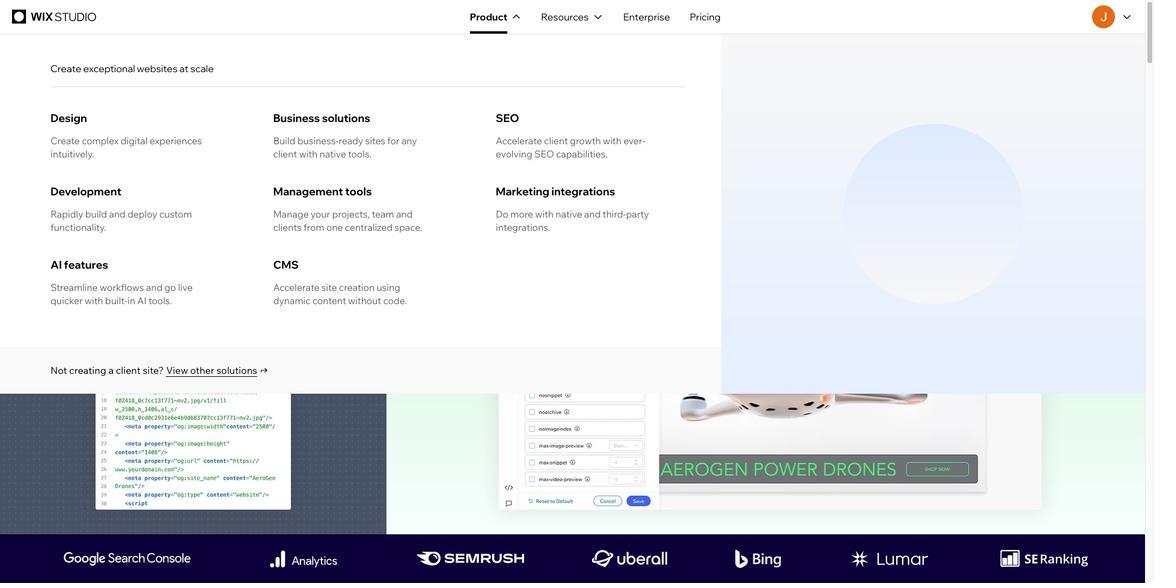 Task type: vqa. For each thing, say whether or not it's contained in the screenshot.
better in the left of the page
no



Task type: describe. For each thing, give the bounding box(es) containing it.
workflows
[[100, 281, 144, 293]]

build
[[85, 208, 107, 220]]

and inside rapidly build and deploy custom functionality.
[[109, 208, 125, 220]]

into
[[780, 92, 799, 106]]

cms link
[[273, 258, 311, 272]]

with inside accelerate client growth with ever- evolving seo capabilities.
[[603, 135, 622, 147]]

management
[[273, 185, 343, 198]]

design link
[[51, 111, 99, 125]]

evolving
[[496, 148, 532, 160]]

with inside build business-ready sites for any client with native tools.
[[299, 148, 318, 160]]

1 horizontal spatial solutions
[[322, 111, 370, 125]]

start creating link
[[747, 129, 874, 162]]

and inside manage your projects, team and clients from one centralized space.
[[396, 208, 413, 220]]

create complex digital experiences intuitively.
[[51, 135, 202, 160]]

accelerate site creation using dynamic content without code.
[[273, 281, 407, 307]]

wix logo, homepage image
[[12, 10, 99, 24]]

using
[[377, 281, 400, 293]]

1 google search console logo image from the top
[[63, 551, 190, 567]]

accelerate for seo
[[496, 135, 542, 147]]

enterprise
[[624, 11, 670, 23]]

hit your clients' goals faster when seo is baked into every part of how you work.
[[747, 76, 949, 106]]

features
[[64, 258, 108, 272]]

how
[[867, 92, 888, 106]]

design.
[[208, 68, 354, 122]]

build business-ready sites for any client with native tools.
[[273, 135, 417, 160]]

clients
[[273, 221, 302, 233]]

build
[[273, 135, 295, 147]]

1 lumar logo image from the left
[[849, 551, 931, 567]]

cms
[[273, 258, 299, 272]]

2 google analytics logo image from the left
[[270, 551, 337, 567]]

digital
[[121, 135, 148, 147]]

team
[[372, 208, 394, 220]]

go
[[164, 281, 176, 293]]

ever-
[[624, 135, 645, 147]]

view other solutions
[[166, 364, 257, 376]]

custom
[[159, 208, 192, 220]]

hit
[[747, 76, 761, 90]]

streamline workflows and go live quicker with built-in ai tools.
[[51, 281, 193, 307]]

goals
[[826, 76, 853, 90]]

create for create exceptional websites at scale
[[51, 63, 81, 75]]

development
[[51, 185, 121, 198]]

do
[[496, 208, 508, 220]]

profile image image
[[1092, 5, 1115, 28]]

you
[[891, 92, 909, 106]]

client inside accelerate client growth with ever- evolving seo capabilities.
[[544, 135, 568, 147]]

party
[[626, 208, 649, 220]]

product
[[470, 11, 508, 23]]

centralized
[[345, 221, 393, 233]]

integrations
[[552, 185, 615, 198]]

view other solutions link
[[166, 364, 268, 377]]

exceptional
[[83, 63, 135, 75]]

2 google search console logo image from the top
[[63, 552, 190, 566]]

faster
[[856, 76, 885, 90]]

2 se ranking logo image from the left
[[1001, 550, 1088, 567]]

design
[[51, 111, 87, 125]]

management tools
[[273, 185, 372, 198]]

business solutions
[[273, 111, 370, 125]]

seo inside hit your clients' goals faster when seo is baked into every part of how you work.
[[916, 76, 939, 90]]

create exceptional websites at scale
[[51, 63, 214, 75]]

work.
[[911, 92, 938, 106]]

scale
[[190, 63, 214, 75]]

your for projects,
[[311, 208, 330, 220]]

site
[[321, 281, 337, 293]]

intuitively.
[[51, 148, 94, 160]]

dynamic
[[273, 295, 310, 307]]

seo up evolving at the top left of the page
[[496, 111, 519, 125]]

marketing
[[496, 185, 550, 198]]

third-
[[603, 208, 626, 220]]

streamline
[[51, 281, 98, 293]]

ai features
[[51, 258, 108, 272]]

resources
[[541, 11, 589, 23]]

built
[[50, 122, 139, 176]]

clients'
[[789, 76, 824, 90]]

seo inside accelerate client growth with ever- evolving seo capabilities.
[[534, 148, 554, 160]]

native inside do more with native and third-party integrations.
[[556, 208, 582, 220]]

every
[[802, 92, 829, 106]]

0 horizontal spatial ai
[[51, 258, 62, 272]]

live
[[178, 281, 193, 293]]

and inside do more with native and third-party integrations.
[[584, 208, 601, 220]]

business-
[[297, 135, 339, 147]]

creating for start
[[802, 138, 849, 153]]

and inside streamline workflows and go live quicker with built-in ai tools.
[[146, 281, 162, 293]]

1 vertical spatial solutions
[[217, 364, 257, 376]]

seo link
[[496, 111, 532, 125]]

uberall logo image
[[592, 550, 667, 568]]

manage
[[273, 208, 309, 220]]

with inside do more with native and third-party integrations.
[[535, 208, 554, 220]]

experiences
[[150, 135, 202, 147]]

in
[[127, 295, 135, 307]]

accelerate for cms
[[273, 281, 319, 293]]

space.
[[395, 221, 422, 233]]

one
[[326, 221, 343, 233]]

baked
[[747, 92, 777, 106]]



Task type: locate. For each thing, give the bounding box(es) containing it.
capabilities.
[[556, 148, 608, 160]]

management tools link
[[273, 185, 384, 198]]

seo inside seo by design. built for growth.
[[50, 68, 142, 122]]

1 vertical spatial creating
[[69, 364, 106, 376]]

development link
[[51, 185, 134, 198]]

and up space.
[[396, 208, 413, 220]]

accelerate up evolving at the top left of the page
[[496, 135, 542, 147]]

native down business-
[[320, 148, 346, 160]]

with down business-
[[299, 148, 318, 160]]

and left go
[[146, 281, 162, 293]]

client
[[544, 135, 568, 147], [273, 148, 297, 160], [116, 364, 141, 376]]

quicker
[[51, 295, 83, 307]]

1 vertical spatial ai
[[137, 295, 146, 307]]

a
[[108, 364, 114, 376]]

with inside streamline workflows and go live quicker with built-in ai tools.
[[85, 295, 103, 307]]

1 vertical spatial client
[[273, 148, 297, 160]]

ai inside streamline workflows and go live quicker with built-in ai tools.
[[137, 295, 146, 307]]

1 vertical spatial native
[[556, 208, 582, 220]]

for inside seo by design. built for growth.
[[148, 122, 205, 176]]

0 horizontal spatial for
[[148, 122, 205, 176]]

1 horizontal spatial your
[[764, 76, 786, 90]]

accelerate up dynamic
[[273, 281, 319, 293]]

projects,
[[332, 208, 370, 220]]

semrush logo image
[[417, 552, 524, 566]]

1 horizontal spatial native
[[556, 208, 582, 220]]

create for create complex digital experiences intuitively.
[[51, 135, 80, 147]]

with
[[603, 135, 622, 147], [299, 148, 318, 160], [535, 208, 554, 220], [85, 295, 103, 307]]

1 se ranking logo image from the left
[[1000, 550, 1089, 567]]

not
[[51, 364, 67, 376]]

part
[[832, 92, 852, 106]]

0 horizontal spatial client
[[116, 364, 141, 376]]

built-
[[105, 295, 127, 307]]

without
[[348, 295, 381, 307]]

solutions up "ready"
[[322, 111, 370, 125]]

your for clients'
[[764, 76, 786, 90]]

native
[[320, 148, 346, 160], [556, 208, 582, 220]]

1 vertical spatial your
[[311, 208, 330, 220]]

ai right in
[[137, 295, 146, 307]]

creating inside the start creating 'link'
[[802, 138, 849, 153]]

1 horizontal spatial ai
[[137, 295, 146, 307]]

manage your projects, team and clients from one centralized space.
[[273, 208, 422, 233]]

seo right evolving at the top left of the page
[[534, 148, 554, 160]]

accelerate
[[496, 135, 542, 147], [273, 281, 319, 293]]

for for any
[[387, 135, 400, 147]]

solutions right other
[[217, 364, 257, 376]]

2 create from the top
[[51, 135, 80, 147]]

tools. down go
[[148, 295, 172, 307]]

lumar logo image
[[849, 551, 931, 567], [852, 551, 928, 567]]

other
[[190, 364, 214, 376]]

marketing integrations link
[[496, 185, 628, 198]]

business
[[273, 111, 320, 125]]

with left built-
[[85, 295, 103, 307]]

0 vertical spatial creating
[[802, 138, 849, 153]]

0 horizontal spatial your
[[311, 208, 330, 220]]

ai up streamline
[[51, 258, 62, 272]]

google analytics logo image
[[258, 551, 349, 567], [270, 551, 337, 567]]

2 lumar logo image from the left
[[852, 551, 928, 567]]

client right a
[[116, 364, 141, 376]]

with right more
[[535, 208, 554, 220]]

your up baked
[[764, 76, 786, 90]]

1 horizontal spatial tools.
[[348, 148, 372, 160]]

with left ever-
[[603, 135, 622, 147]]

your inside hit your clients' goals faster when seo is baked into every part of how you work.
[[764, 76, 786, 90]]

the website homepage for an online store that sells drones. the user's wix seo settings panel is open and they are viewing the structured data markup under the tab "seo advanced." image
[[499, 223, 1042, 510]]

pricing
[[690, 11, 721, 23]]

0 vertical spatial native
[[320, 148, 346, 160]]

is
[[941, 76, 949, 90]]

native inside build business-ready sites for any client with native tools.
[[320, 148, 346, 160]]

any
[[402, 135, 417, 147]]

0 vertical spatial accelerate
[[496, 135, 542, 147]]

at
[[179, 63, 189, 75]]

and left third-
[[584, 208, 601, 220]]

accelerate client growth with ever- evolving seo capabilities.
[[496, 135, 645, 160]]

client up capabilities.
[[544, 135, 568, 147]]

1 vertical spatial create
[[51, 135, 80, 147]]

content
[[312, 295, 346, 307]]

by
[[151, 68, 200, 122]]

bing logo image
[[735, 550, 781, 568]]

native down the marketing integrations link
[[556, 208, 582, 220]]

complex
[[82, 135, 119, 147]]

more
[[510, 208, 533, 220]]

your
[[764, 76, 786, 90], [311, 208, 330, 220]]

tools
[[345, 185, 372, 198]]

0 vertical spatial ai
[[51, 258, 62, 272]]

1 create from the top
[[51, 63, 81, 75]]

1 horizontal spatial for
[[387, 135, 400, 147]]

seo up the complex
[[50, 68, 142, 122]]

for for growth.
[[148, 122, 205, 176]]

accelerate inside accelerate site creation using dynamic content without code.
[[273, 281, 319, 293]]

2 vertical spatial client
[[116, 364, 141, 376]]

and right build on the top left of page
[[109, 208, 125, 220]]

rapidly
[[51, 208, 83, 220]]

2 horizontal spatial client
[[544, 135, 568, 147]]

start creating
[[772, 138, 849, 153]]

0 horizontal spatial tools.
[[148, 295, 172, 307]]

solutions
[[322, 111, 370, 125], [217, 364, 257, 376]]

your up from
[[311, 208, 330, 220]]

0 vertical spatial your
[[764, 76, 786, 90]]

creating
[[802, 138, 849, 153], [69, 364, 106, 376]]

0 vertical spatial create
[[51, 63, 81, 75]]

enterprise link
[[614, 0, 680, 34]]

deploy
[[127, 208, 157, 220]]

growth.
[[214, 122, 366, 176]]

integrations.
[[496, 221, 550, 233]]

google search console logo image
[[63, 551, 190, 567], [63, 552, 190, 566]]

1 google analytics logo image from the left
[[258, 551, 349, 567]]

0 vertical spatial solutions
[[322, 111, 370, 125]]

1 vertical spatial accelerate
[[273, 281, 319, 293]]

and
[[109, 208, 125, 220], [396, 208, 413, 220], [584, 208, 601, 220], [146, 281, 162, 293]]

rapidly build and deploy custom functionality.
[[51, 208, 192, 233]]

1 horizontal spatial creating
[[802, 138, 849, 153]]

for right digital
[[148, 122, 205, 176]]

product button
[[461, 0, 532, 34]]

1 horizontal spatial accelerate
[[496, 135, 542, 147]]

your inside manage your projects, team and clients from one centralized space.
[[311, 208, 330, 220]]

resources button
[[532, 0, 614, 34]]

seo by design. built for growth.
[[50, 68, 366, 176]]

code showing that wix infrastructure is based on server-side rendering, allowing search engines to fully crawl, view, and extract the site content. image
[[96, 223, 291, 510]]

tools. inside streamline workflows and go live quicker with built-in ai tools.
[[148, 295, 172, 307]]

for inside build business-ready sites for any client with native tools.
[[387, 135, 400, 147]]

sites
[[365, 135, 385, 147]]

create
[[51, 63, 81, 75], [51, 135, 80, 147]]

create inside create complex digital experiences intuitively.
[[51, 135, 80, 147]]

when
[[887, 76, 914, 90]]

creating right start
[[802, 138, 849, 153]]

create up intuitively.
[[51, 135, 80, 147]]

1 vertical spatial tools.
[[148, 295, 172, 307]]

seo up work.
[[916, 76, 939, 90]]

tools. inside build business-ready sites for any client with native tools.
[[348, 148, 372, 160]]

tools.
[[348, 148, 372, 160], [148, 295, 172, 307]]

from
[[304, 221, 324, 233]]

creating left a
[[69, 364, 106, 376]]

creating for not
[[69, 364, 106, 376]]

client inside build business-ready sites for any client with native tools.
[[273, 148, 297, 160]]

start
[[772, 138, 800, 153]]

0 horizontal spatial accelerate
[[273, 281, 319, 293]]

pricing link
[[680, 0, 731, 34]]

0 vertical spatial tools.
[[348, 148, 372, 160]]

0 horizontal spatial native
[[320, 148, 346, 160]]

for
[[148, 122, 205, 176], [387, 135, 400, 147]]

0 vertical spatial client
[[544, 135, 568, 147]]

create left exceptional on the top of page
[[51, 63, 81, 75]]

do more with native and third-party integrations.
[[496, 208, 649, 233]]

ready
[[339, 135, 363, 147]]

ai features link
[[51, 258, 120, 272]]

business solutions link
[[273, 111, 383, 125]]

creation
[[339, 281, 375, 293]]

tools. down "ready"
[[348, 148, 372, 160]]

0 horizontal spatial creating
[[69, 364, 106, 376]]

se ranking logo image
[[1000, 550, 1089, 567], [1001, 550, 1088, 567]]

view
[[166, 364, 188, 376]]

accelerate inside accelerate client growth with ever- evolving seo capabilities.
[[496, 135, 542, 147]]

ai
[[51, 258, 62, 272], [137, 295, 146, 307]]

of
[[855, 92, 865, 106]]

for left any
[[387, 135, 400, 147]]

client down build
[[273, 148, 297, 160]]

code.
[[383, 295, 407, 307]]

site?
[[143, 364, 164, 376]]

0 horizontal spatial solutions
[[217, 364, 257, 376]]

1 horizontal spatial client
[[273, 148, 297, 160]]

websites
[[137, 63, 178, 75]]



